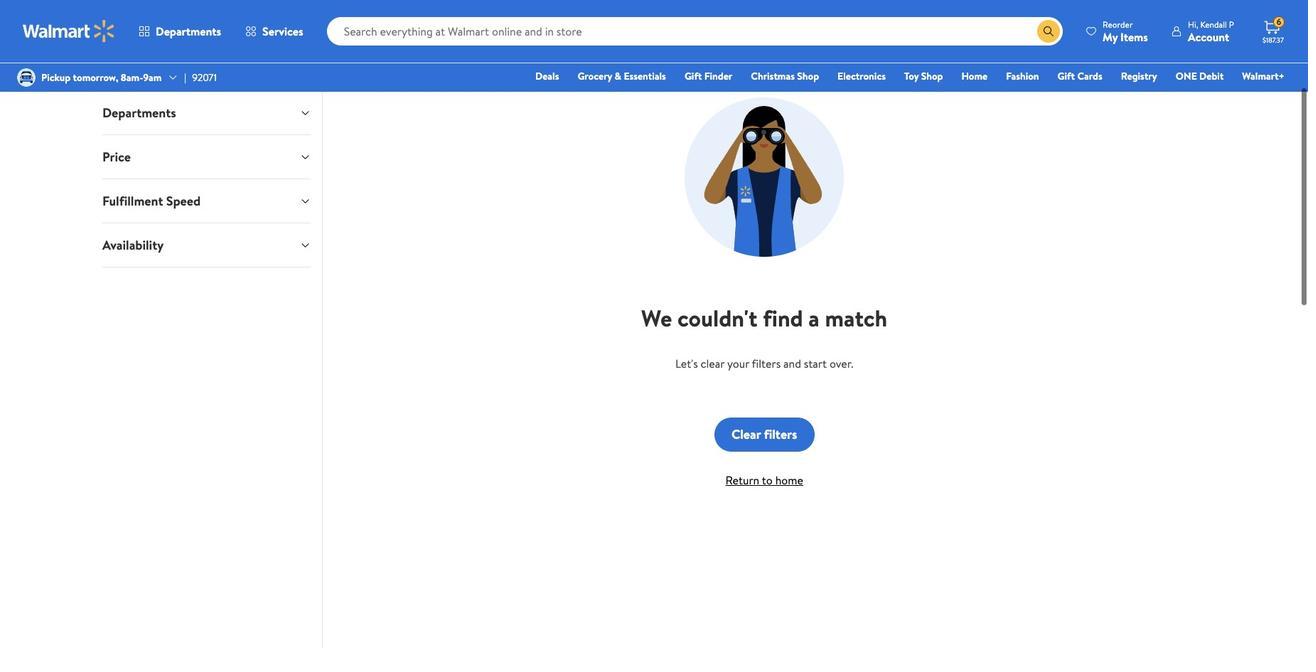 Task type: describe. For each thing, give the bounding box(es) containing it.
good
[[275, 9, 304, 27]]

price
[[102, 148, 131, 166]]

filters inside clear filters button
[[764, 425, 798, 443]]

0 vertical spatial departments
[[156, 23, 221, 39]]

car,truck,van image
[[114, 0, 162, 32]]

gift for gift finder
[[685, 69, 702, 83]]

your
[[728, 356, 750, 371]]

couldn't
[[678, 302, 758, 334]]

availability tab
[[91, 223, 323, 267]]

reorder my items
[[1103, 18, 1149, 44]]

hi, kendall p account
[[1189, 18, 1235, 44]]

my
[[1103, 29, 1118, 44]]

change button
[[1139, 0, 1195, 19]]

these parts are a good fit
[[179, 9, 319, 27]]

find
[[763, 302, 804, 334]]

registry
[[1122, 69, 1158, 83]]

walmart+
[[1243, 69, 1285, 83]]

registry link
[[1115, 68, 1164, 84]]

price tab
[[91, 135, 323, 179]]

6
[[1277, 16, 1282, 28]]

fulfillment speed tab
[[91, 179, 323, 223]]

home
[[962, 69, 988, 83]]

departments inside tab
[[102, 104, 176, 122]]

departments tab
[[91, 91, 323, 134]]

&
[[615, 69, 622, 83]]

availability button
[[91, 223, 323, 267]]

9am
[[143, 70, 162, 85]]

debit
[[1200, 69, 1225, 83]]

items
[[1121, 29, 1149, 44]]

fit
[[306, 9, 319, 27]]

grocery & essentials link
[[572, 68, 673, 84]]

pickup tomorrow, 8am-9am
[[41, 70, 162, 85]]

home
[[776, 472, 804, 488]]

pickup
[[41, 70, 71, 85]]

|
[[184, 70, 186, 85]]

over.
[[830, 356, 854, 371]]

essentials
[[624, 69, 667, 83]]

search icon image
[[1044, 26, 1055, 37]]

grocery & essentials
[[578, 69, 667, 83]]

price button
[[91, 135, 323, 179]]

we couldn't find a match status
[[642, 302, 888, 417]]

to
[[762, 472, 773, 488]]

Search search field
[[327, 17, 1064, 46]]

parts
[[214, 9, 242, 27]]

6 $187.37
[[1263, 16, 1285, 45]]

account
[[1189, 29, 1230, 44]]

gift for gift cards
[[1058, 69, 1076, 83]]

return to home link
[[726, 472, 804, 489]]

p
[[1230, 18, 1235, 30]]

gift cards link
[[1052, 68, 1110, 84]]

gift finder
[[685, 69, 733, 83]]

gift cards
[[1058, 69, 1103, 83]]

services button
[[233, 14, 316, 48]]

grocery
[[578, 69, 613, 83]]

fulfillment
[[102, 192, 163, 210]]

finder
[[705, 69, 733, 83]]

toy shop
[[905, 69, 944, 83]]

hi,
[[1189, 18, 1199, 30]]

these
[[179, 9, 211, 27]]

and
[[784, 356, 802, 371]]

walmart+ link
[[1237, 68, 1292, 84]]

a for good
[[266, 9, 272, 27]]

a for match
[[809, 302, 820, 334]]

we
[[642, 302, 672, 334]]



Task type: vqa. For each thing, say whether or not it's contained in the screenshot.
last
no



Task type: locate. For each thing, give the bounding box(es) containing it.
1 vertical spatial a
[[809, 302, 820, 334]]

shop
[[798, 69, 820, 83], [922, 69, 944, 83]]

gift inside gift cards link
[[1058, 69, 1076, 83]]

1 vertical spatial departments
[[102, 104, 176, 122]]

christmas
[[751, 69, 795, 83]]

0 vertical spatial departments button
[[127, 14, 233, 48]]

1 gift from the left
[[685, 69, 702, 83]]

shop for christmas shop
[[798, 69, 820, 83]]

8am-
[[121, 70, 143, 85]]

deals link
[[529, 68, 566, 84]]

toy shop link
[[898, 68, 950, 84]]

shop for toy shop
[[922, 69, 944, 83]]

1 vertical spatial departments button
[[91, 91, 323, 134]]

home link
[[956, 68, 995, 84]]

92071
[[192, 70, 217, 85]]

gift left cards
[[1058, 69, 1076, 83]]

one debit link
[[1170, 68, 1231, 84]]

fulfillment speed
[[102, 192, 201, 210]]

clear
[[732, 425, 761, 443]]

speed
[[166, 192, 201, 210]]

christmas shop
[[751, 69, 820, 83]]

kendall
[[1201, 18, 1228, 30]]

gift
[[685, 69, 702, 83], [1058, 69, 1076, 83]]

christmas shop link
[[745, 68, 826, 84]]

start
[[804, 356, 827, 371]]

reorder
[[1103, 18, 1134, 30]]

gift finder link
[[679, 68, 739, 84]]

are
[[245, 9, 263, 27]]

tomorrow,
[[73, 70, 118, 85]]

departments
[[156, 23, 221, 39], [102, 104, 176, 122]]

return
[[726, 472, 760, 488]]

fulfillment speed button
[[91, 179, 323, 223]]

electronics link
[[832, 68, 893, 84]]

clear filters
[[732, 425, 798, 443]]

1 shop from the left
[[798, 69, 820, 83]]

filters left and at the bottom right
[[752, 356, 781, 371]]

1 horizontal spatial gift
[[1058, 69, 1076, 83]]

a right find
[[809, 302, 820, 334]]

1 vertical spatial filters
[[764, 425, 798, 443]]

departments button down the 92071
[[91, 91, 323, 134]]

walmart image
[[23, 20, 115, 43]]

0 vertical spatial a
[[266, 9, 272, 27]]

toy
[[905, 69, 919, 83]]

match
[[826, 302, 888, 334]]

departments up |
[[156, 23, 221, 39]]

one debit
[[1176, 69, 1225, 83]]

a
[[266, 9, 272, 27], [809, 302, 820, 334]]

let's
[[676, 356, 698, 371]]

return to home
[[726, 472, 804, 488]]

filters right clear
[[764, 425, 798, 443]]

departments down 8am-
[[102, 104, 176, 122]]

$187.37
[[1263, 35, 1285, 45]]

one
[[1176, 69, 1198, 83]]

deals
[[536, 69, 559, 83]]

0 horizontal spatial gift
[[685, 69, 702, 83]]

availability
[[102, 236, 164, 254]]

fashion link
[[1000, 68, 1046, 84]]

0 horizontal spatial a
[[266, 9, 272, 27]]

fashion
[[1007, 69, 1040, 83]]

1 horizontal spatial a
[[809, 302, 820, 334]]

| 92071
[[184, 70, 217, 85]]

we couldn't find a match
[[642, 302, 888, 334]]

departments button
[[127, 14, 233, 48], [91, 91, 323, 134]]

gift left finder
[[685, 69, 702, 83]]

a inside we couldn't find a match status
[[809, 302, 820, 334]]

1 horizontal spatial shop
[[922, 69, 944, 83]]

clear filters button
[[715, 417, 815, 452]]

2 gift from the left
[[1058, 69, 1076, 83]]

cards
[[1078, 69, 1103, 83]]

let's clear your filters and start over.
[[676, 356, 854, 371]]

filters inside we couldn't find a match status
[[752, 356, 781, 371]]

departments button up |
[[127, 14, 233, 48]]

change
[[1150, 1, 1184, 15]]

filters
[[752, 356, 781, 371], [764, 425, 798, 443]]

Walmart Site-Wide search field
[[327, 17, 1064, 46]]

shop right 'toy'
[[922, 69, 944, 83]]

electronics
[[838, 69, 886, 83]]

a right are on the left top of the page
[[266, 9, 272, 27]]

gift inside gift finder link
[[685, 69, 702, 83]]

shop right christmas
[[798, 69, 820, 83]]

services
[[263, 23, 304, 39]]

clear
[[701, 356, 725, 371]]

0 horizontal spatial shop
[[798, 69, 820, 83]]

 image
[[17, 68, 36, 87]]

2 shop from the left
[[922, 69, 944, 83]]

0 vertical spatial filters
[[752, 356, 781, 371]]



